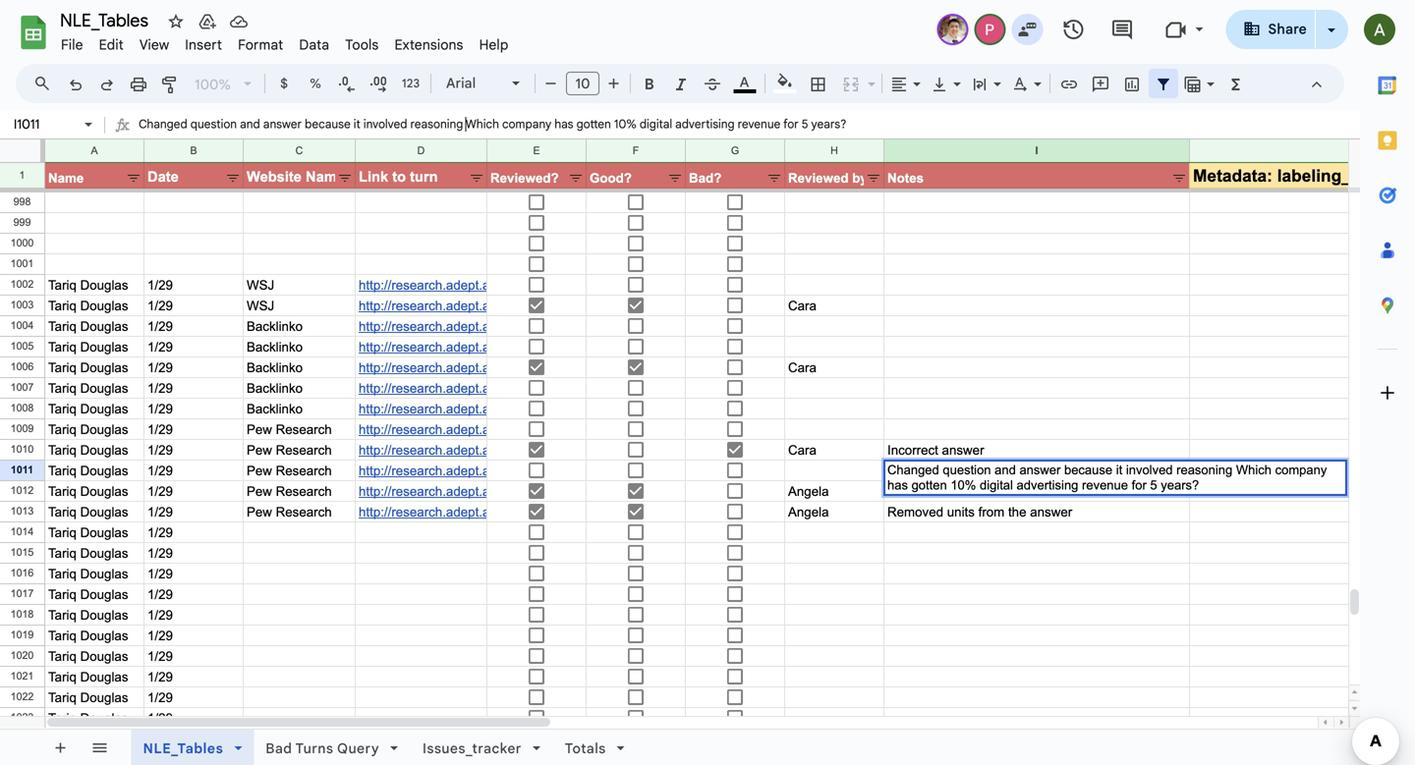 Task type: locate. For each thing, give the bounding box(es) containing it.
it inside i1011 field
[[354, 117, 361, 132]]

1 vertical spatial changed
[[888, 463, 939, 478]]

0 vertical spatial has
[[555, 117, 574, 132]]

insert
[[185, 36, 222, 54]]

changed question and answer because it involved reasoning which company has gotten 10% digital advertising revenue for 5 years? inside i1011 field
[[139, 117, 850, 132]]

0 vertical spatial gotten
[[577, 117, 611, 132]]

query
[[337, 740, 379, 758]]

which inside "changed question and answer because it involved reasoning which company has gotten 10% digital advertising revenue for 5 years?"
[[1236, 463, 1272, 478]]

question for i1011 field
[[190, 117, 237, 132]]

question for changed question and answer because it involved reasoning which company has gotten 10% digital advertising revenue for 5 years? field
[[943, 463, 991, 478]]

advertising inside "changed question and answer because it involved reasoning which company has gotten 10% digital advertising revenue for 5 years?"
[[1017, 478, 1079, 493]]

because inside i1011 field
[[305, 117, 351, 132]]

0 horizontal spatial toolbar
[[40, 730, 123, 766]]

1 horizontal spatial reasoning
[[1177, 463, 1233, 478]]

involved inside i1011 field
[[364, 117, 407, 132]]

for inside "changed question and answer because it involved reasoning which company has gotten 10% digital advertising revenue for 5 years?"
[[1132, 478, 1147, 493]]

0 horizontal spatial revenue
[[738, 117, 781, 132]]

0 vertical spatial 10%
[[614, 117, 637, 132]]

reasoning inside i1011 field
[[410, 117, 463, 132]]

application containing share
[[0, 0, 1415, 766]]

and for i1011 field
[[240, 117, 260, 132]]

bad turns query button
[[253, 730, 411, 766]]

it inside "changed question and answer because it involved reasoning which company has gotten 10% digital advertising revenue for 5 years?"
[[1116, 463, 1123, 478]]

0 horizontal spatial 10%
[[614, 117, 637, 132]]

reasoning for changed question and answer because it involved reasoning which company has gotten 10% digital advertising revenue for 5 years? field
[[1177, 463, 1233, 478]]

years? for changed question and answer because it involved reasoning which company has gotten 10% digital advertising revenue for 5 years? field
[[1161, 478, 1199, 493]]

extensions
[[395, 36, 464, 54]]

5 inside field
[[1150, 478, 1157, 493]]

and inside "changed question and answer because it involved reasoning which company has gotten 10% digital advertising revenue for 5 years?"
[[995, 463, 1016, 478]]

1 horizontal spatial question
[[943, 463, 991, 478]]

digital
[[640, 117, 672, 132], [980, 478, 1013, 493]]

1 vertical spatial changed question and answer because it involved reasoning which company has gotten 10% digital advertising revenue for 5 years?
[[888, 463, 1331, 493]]

totals button
[[552, 730, 637, 766]]

10% inside "changed question and answer because it involved reasoning which company has gotten 10% digital advertising revenue for 5 years?"
[[951, 478, 976, 493]]

1 vertical spatial for
[[1132, 478, 1147, 493]]

revenue inside changed question and answer because it involved reasoning which company has gotten 10% digital advertising revenue for 5 years? field
[[1082, 478, 1128, 493]]

has
[[555, 117, 574, 132], [888, 478, 908, 493]]

digital for changed question and answer because it involved reasoning which company has gotten 10% digital advertising revenue for 5 years? field
[[980, 478, 1013, 493]]

reasoning for i1011 field
[[410, 117, 463, 132]]

gotten
[[577, 117, 611, 132], [912, 478, 947, 493]]

0 horizontal spatial because
[[305, 117, 351, 132]]

for inside i1011 field
[[784, 117, 799, 132]]

0 horizontal spatial digital
[[640, 117, 672, 132]]

1 horizontal spatial digital
[[980, 478, 1013, 493]]

1 vertical spatial which
[[1236, 463, 1272, 478]]

view
[[139, 36, 169, 54]]

extensions menu item
[[387, 33, 471, 57]]

because for changed question and answer because it involved reasoning which company has gotten 10% digital advertising revenue for 5 years? field
[[1064, 463, 1113, 478]]

0 vertical spatial 5
[[802, 117, 808, 132]]

file
[[61, 36, 83, 54]]

involved
[[364, 117, 407, 132], [1126, 463, 1173, 478]]

0 vertical spatial question
[[190, 117, 237, 132]]

%
[[310, 76, 321, 91]]

1 horizontal spatial gotten
[[912, 478, 947, 493]]

0 horizontal spatial changed
[[139, 117, 187, 132]]

issues_tracker button
[[410, 730, 553, 766]]

it for changed question and answer because it involved reasoning which company has gotten 10% digital advertising revenue for 5 years? field
[[1116, 463, 1123, 478]]

1 horizontal spatial toolbar
[[125, 730, 654, 766]]

reasoning inside "changed question and answer because it involved reasoning which company has gotten 10% digital advertising revenue for 5 years?"
[[1177, 463, 1233, 478]]

bad
[[266, 740, 292, 758]]

and
[[240, 117, 260, 132], [995, 463, 1016, 478]]

tab list
[[1360, 58, 1415, 711]]

changed question and answer because it involved reasoning which company has gotten 10% digital advertising revenue for 5 years? for i1011 field
[[139, 117, 850, 132]]

1 vertical spatial question
[[943, 463, 991, 478]]

data
[[299, 36, 329, 54]]

menu bar containing file
[[53, 26, 516, 58]]

changed inside "changed question and answer because it involved reasoning which company has gotten 10% digital advertising revenue for 5 years?"
[[888, 463, 939, 478]]

has inside i1011 field
[[555, 117, 574, 132]]

1 horizontal spatial answer
[[1020, 463, 1061, 478]]

5 inside i1011 field
[[802, 117, 808, 132]]

1 horizontal spatial which
[[1236, 463, 1272, 478]]

answer inside i1011 field
[[263, 117, 302, 132]]

1 horizontal spatial changed question and answer because it involved reasoning which company has gotten 10% digital advertising revenue for 5 years?
[[888, 463, 1331, 493]]

for for changed question and answer because it involved reasoning which company has gotten 10% digital advertising revenue for 5 years? field
[[1132, 478, 1147, 493]]

changed question and answer because it involved reasoning which company has gotten 10% digital advertising revenue for 5 years? inside changed question and answer because it involved reasoning which company has gotten 10% digital advertising revenue for 5 years? field
[[888, 463, 1331, 493]]

Zoom field
[[187, 70, 260, 100]]

1 vertical spatial 5
[[1150, 478, 1157, 493]]

0 horizontal spatial advertising
[[675, 117, 735, 132]]

involved inside "changed question and answer because it involved reasoning which company has gotten 10% digital advertising revenue for 5 years?"
[[1126, 463, 1173, 478]]

which inside i1011 field
[[466, 117, 499, 132]]

Rename text field
[[53, 8, 160, 31]]

and inside i1011 field
[[240, 117, 260, 132]]

0 vertical spatial years?
[[811, 117, 847, 132]]

changed for i1011 field
[[139, 117, 187, 132]]

Zoom text field
[[190, 71, 237, 98]]

company inside "changed question and answer because it involved reasoning which company has gotten 10% digital advertising revenue for 5 years?"
[[1275, 463, 1327, 478]]

0 vertical spatial company
[[502, 117, 552, 132]]

0 horizontal spatial years?
[[811, 117, 847, 132]]

1 horizontal spatial for
[[1132, 478, 1147, 493]]

question inside "changed question and answer because it involved reasoning which company has gotten 10% digital advertising revenue for 5 years?"
[[943, 463, 991, 478]]

it
[[354, 117, 361, 132], [1116, 463, 1123, 478]]

tab list inside menu bar banner
[[1360, 58, 1415, 711]]

1 vertical spatial because
[[1064, 463, 1113, 478]]

0 horizontal spatial has
[[555, 117, 574, 132]]

answer
[[263, 117, 302, 132], [1020, 463, 1061, 478]]

digital inside i1011 field
[[640, 117, 672, 132]]

0 vertical spatial digital
[[640, 117, 672, 132]]

1 horizontal spatial advertising
[[1017, 478, 1079, 493]]

has for i1011 field
[[555, 117, 574, 132]]

answer inside changed question and answer because it involved reasoning which company has gotten 10% digital advertising revenue for 5 years? field
[[1020, 463, 1061, 478]]

for
[[784, 117, 799, 132], [1132, 478, 1147, 493]]

application
[[0, 0, 1415, 766]]

changed
[[139, 117, 187, 132], [888, 463, 939, 478]]

text color image
[[734, 70, 756, 93]]

tools
[[345, 36, 379, 54]]

0 horizontal spatial it
[[354, 117, 361, 132]]

changed for changed question and answer because it involved reasoning which company has gotten 10% digital advertising revenue for 5 years? field
[[888, 463, 939, 478]]

0 horizontal spatial 5
[[802, 117, 808, 132]]

share
[[1268, 21, 1307, 38]]

10% inside i1011 field
[[614, 117, 637, 132]]

help menu item
[[471, 33, 516, 57]]

1 vertical spatial involved
[[1126, 463, 1173, 478]]

1 horizontal spatial changed
[[888, 463, 939, 478]]

advertising inside i1011 field
[[675, 117, 735, 132]]

company
[[502, 117, 552, 132], [1275, 463, 1327, 478]]

font list. arial selected. option
[[446, 70, 500, 97]]

functions image
[[1225, 70, 1248, 97]]

tommy hong image
[[939, 16, 967, 43]]

years? inside "changed question and answer because it involved reasoning which company has gotten 10% digital advertising revenue for 5 years?"
[[1161, 478, 1199, 493]]

nle_tables
[[143, 740, 223, 758]]

0 horizontal spatial answer
[[263, 117, 302, 132]]

1 horizontal spatial years?
[[1161, 478, 1199, 493]]

gotten inside i1011 field
[[577, 117, 611, 132]]

1 vertical spatial advertising
[[1017, 478, 1079, 493]]

1 vertical spatial revenue
[[1082, 478, 1128, 493]]

1 horizontal spatial involved
[[1126, 463, 1173, 478]]

because inside "changed question and answer because it involved reasoning which company has gotten 10% digital advertising revenue for 5 years?"
[[1064, 463, 1113, 478]]

10%
[[614, 117, 637, 132], [951, 478, 976, 493]]

0 vertical spatial changed
[[139, 117, 187, 132]]

1 vertical spatial gotten
[[912, 478, 947, 493]]

0 horizontal spatial and
[[240, 117, 260, 132]]

answer for i1011 field
[[263, 117, 302, 132]]

involved for i1011 field
[[364, 117, 407, 132]]

0 horizontal spatial involved
[[364, 117, 407, 132]]

main toolbar
[[58, 0, 1253, 410]]

company inside i1011 field
[[502, 117, 552, 132]]

changed question and answer because it involved reasoning which company has gotten 10% digital advertising revenue for 5 years?
[[139, 117, 850, 132], [888, 463, 1331, 493]]

1 horizontal spatial and
[[995, 463, 1016, 478]]

digital inside "changed question and answer because it involved reasoning which company has gotten 10% digital advertising revenue for 5 years?"
[[980, 478, 1013, 493]]

revenue for changed question and answer because it involved reasoning which company has gotten 10% digital advertising revenue for 5 years? field
[[1082, 478, 1128, 493]]

changed inside i1011 field
[[139, 117, 187, 132]]

0 horizontal spatial reasoning
[[410, 117, 463, 132]]

because
[[305, 117, 351, 132], [1064, 463, 1113, 478]]

years?
[[811, 117, 847, 132], [1161, 478, 1199, 493]]

1 vertical spatial 10%
[[951, 478, 976, 493]]

None text field
[[8, 115, 81, 134]]

because for i1011 field
[[305, 117, 351, 132]]

arial
[[446, 75, 476, 92]]

which
[[466, 117, 499, 132], [1236, 463, 1272, 478]]

1 vertical spatial years?
[[1161, 478, 1199, 493]]

1 horizontal spatial has
[[888, 478, 908, 493]]

1 horizontal spatial 5
[[1150, 478, 1157, 493]]

0 horizontal spatial which
[[466, 117, 499, 132]]

menu bar banner
[[0, 0, 1415, 766]]

question inside i1011 field
[[190, 117, 237, 132]]

has inside "changed question and answer because it involved reasoning which company has gotten 10% digital advertising revenue for 5 years?"
[[888, 478, 908, 493]]

tools menu item
[[337, 33, 387, 57]]

reasoning
[[410, 117, 463, 132], [1177, 463, 1233, 478]]

2 toolbar from the left
[[125, 730, 654, 766]]

1 vertical spatial digital
[[980, 478, 1013, 493]]

1 vertical spatial has
[[888, 478, 908, 493]]

1 vertical spatial reasoning
[[1177, 463, 1233, 478]]

1 horizontal spatial 10%
[[951, 478, 976, 493]]

years? inside i1011 field
[[811, 117, 847, 132]]

0 horizontal spatial gotten
[[577, 117, 611, 132]]

I1011 field
[[139, 113, 1360, 139]]

for for i1011 field
[[784, 117, 799, 132]]

advertising
[[675, 117, 735, 132], [1017, 478, 1079, 493]]

gotten inside "changed question and answer because it involved reasoning which company has gotten 10% digital advertising revenue for 5 years?"
[[912, 478, 947, 493]]

0 vertical spatial advertising
[[675, 117, 735, 132]]

0 vertical spatial reasoning
[[410, 117, 463, 132]]

0 vertical spatial it
[[354, 117, 361, 132]]

1 vertical spatial answer
[[1020, 463, 1061, 478]]

5
[[802, 117, 808, 132], [1150, 478, 1157, 493]]

totals
[[565, 740, 606, 758]]

0 vertical spatial changed question and answer because it involved reasoning which company has gotten 10% digital advertising revenue for 5 years?
[[139, 117, 850, 132]]

0 vertical spatial because
[[305, 117, 351, 132]]

0 horizontal spatial question
[[190, 117, 237, 132]]

0 vertical spatial revenue
[[738, 117, 781, 132]]

1 vertical spatial company
[[1275, 463, 1327, 478]]

1 vertical spatial it
[[1116, 463, 1123, 478]]

file menu item
[[53, 33, 91, 57]]

0 vertical spatial involved
[[364, 117, 407, 132]]

menu bar
[[53, 26, 516, 58]]

toolbar
[[40, 730, 123, 766], [125, 730, 654, 766]]

0 horizontal spatial changed question and answer because it involved reasoning which company has gotten 10% digital advertising revenue for 5 years?
[[139, 117, 850, 132]]

question
[[190, 117, 237, 132], [943, 463, 991, 478]]

revenue
[[738, 117, 781, 132], [1082, 478, 1128, 493]]

name box (⌘ + j) element
[[6, 113, 98, 137]]

revenue inside i1011 field
[[738, 117, 781, 132]]

0 vertical spatial which
[[466, 117, 499, 132]]

1 vertical spatial and
[[995, 463, 1016, 478]]

Font size field
[[566, 72, 607, 96]]

0 horizontal spatial company
[[502, 117, 552, 132]]

0 horizontal spatial for
[[784, 117, 799, 132]]

1 horizontal spatial company
[[1275, 463, 1327, 478]]

0 vertical spatial for
[[784, 117, 799, 132]]

revenue for i1011 field
[[738, 117, 781, 132]]

fill color image
[[774, 70, 797, 93]]

0 vertical spatial and
[[240, 117, 260, 132]]

advertising for changed question and answer because it involved reasoning which company has gotten 10% digital advertising revenue for 5 years? field
[[1017, 478, 1079, 493]]

Menus field
[[25, 70, 68, 97]]

1 horizontal spatial revenue
[[1082, 478, 1128, 493]]

0 vertical spatial answer
[[263, 117, 302, 132]]

1 horizontal spatial because
[[1064, 463, 1113, 478]]

1 horizontal spatial it
[[1116, 463, 1123, 478]]



Task type: describe. For each thing, give the bounding box(es) containing it.
and for changed question and answer because it involved reasoning which company has gotten 10% digital advertising revenue for 5 years? field
[[995, 463, 1016, 478]]

has for changed question and answer because it involved reasoning which company has gotten 10% digital advertising revenue for 5 years? field
[[888, 478, 908, 493]]

turns
[[296, 740, 334, 758]]

nle_tables button
[[131, 730, 254, 766]]

borders image
[[807, 70, 830, 97]]

horizontal align image
[[889, 70, 911, 97]]

answer for changed question and answer because it involved reasoning which company has gotten 10% digital advertising revenue for 5 years? field
[[1020, 463, 1061, 478]]

Font size text field
[[567, 72, 599, 95]]

issues_tracker
[[423, 740, 522, 758]]

5 for i1011 field
[[802, 117, 808, 132]]

edit menu item
[[91, 33, 132, 57]]

edit
[[99, 36, 124, 54]]

format
[[238, 36, 283, 54]]

digital for i1011 field
[[640, 117, 672, 132]]

gotten for changed question and answer because it involved reasoning which company has gotten 10% digital advertising revenue for 5 years? field
[[912, 478, 947, 493]]

company for i1011 field
[[502, 117, 552, 132]]

it for i1011 field
[[354, 117, 361, 132]]

10% for i1011 field
[[614, 117, 637, 132]]

123
[[402, 76, 420, 91]]

text wrapping image
[[969, 70, 992, 97]]

none text field inside name box (⌘ + j) element
[[8, 115, 81, 134]]

which for i1011 field
[[466, 117, 499, 132]]

which for changed question and answer because it involved reasoning which company has gotten 10% digital advertising revenue for 5 years? field
[[1236, 463, 1272, 478]]

all sheets image
[[84, 732, 115, 764]]

company for changed question and answer because it involved reasoning which company has gotten 10% digital advertising revenue for 5 years? field
[[1275, 463, 1327, 478]]

1 toolbar from the left
[[40, 730, 123, 766]]

$
[[280, 76, 288, 91]]

view menu item
[[132, 33, 177, 57]]

share button
[[1226, 10, 1316, 49]]

text rotation image
[[1009, 70, 1032, 97]]

10% for changed question and answer because it involved reasoning which company has gotten 10% digital advertising revenue for 5 years? field
[[951, 478, 976, 493]]

advertising for i1011 field
[[675, 117, 735, 132]]

data menu item
[[291, 33, 337, 57]]

menu bar inside menu bar banner
[[53, 26, 516, 58]]

123 button
[[395, 69, 427, 98]]

toolbar containing nle_tables
[[125, 730, 654, 766]]

help
[[479, 36, 509, 54]]

Star checkbox
[[162, 8, 190, 35]]

quick sharing actions image
[[1328, 29, 1336, 59]]

gotten for i1011 field
[[577, 117, 611, 132]]

payton hansen image
[[977, 16, 1004, 43]]

years? for i1011 field
[[811, 117, 847, 132]]

I1011 field
[[888, 463, 1344, 493]]

insert menu item
[[177, 33, 230, 57]]

format menu item
[[230, 33, 291, 57]]

5 for changed question and answer because it involved reasoning which company has gotten 10% digital advertising revenue for 5 years? field
[[1150, 478, 1157, 493]]

$ button
[[269, 69, 299, 98]]

% button
[[301, 69, 330, 98]]

bad turns query
[[266, 740, 379, 758]]

vertical align image
[[929, 70, 951, 97]]

involved for changed question and answer because it involved reasoning which company has gotten 10% digital advertising revenue for 5 years? field
[[1126, 463, 1173, 478]]

changed question and answer because it involved reasoning which company has gotten 10% digital advertising revenue for 5 years? for changed question and answer because it involved reasoning which company has gotten 10% digital advertising revenue for 5 years? field
[[888, 463, 1331, 493]]



Task type: vqa. For each thing, say whether or not it's contained in the screenshot.
which to the bottom
yes



